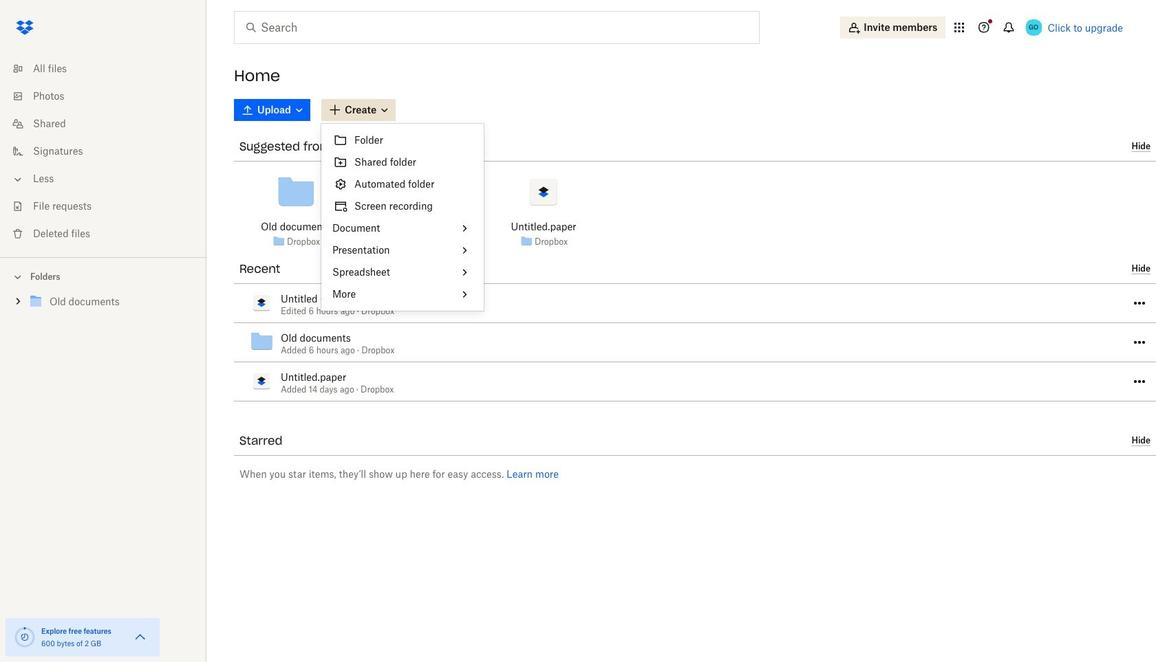 Task type: locate. For each thing, give the bounding box(es) containing it.
dropbox image
[[11, 14, 39, 41]]

main content
[[223, 96, 1157, 663]]

menu item
[[322, 129, 484, 151], [322, 151, 484, 173], [322, 173, 484, 196], [322, 196, 484, 218], [322, 218, 484, 240], [322, 240, 484, 262], [322, 262, 484, 284], [322, 284, 484, 306]]

5 menu item from the top
[[322, 218, 484, 240]]

4 menu item from the top
[[322, 196, 484, 218]]

list
[[0, 47, 207, 257]]

6 menu item from the top
[[322, 240, 484, 262]]



Task type: vqa. For each thing, say whether or not it's contained in the screenshot.
"MAIN CONTENT"
yes



Task type: describe. For each thing, give the bounding box(es) containing it.
less image
[[11, 173, 25, 187]]

1 menu item from the top
[[322, 129, 484, 151]]

2 menu item from the top
[[322, 151, 484, 173]]

3 menu item from the top
[[322, 173, 484, 196]]

7 menu item from the top
[[322, 262, 484, 284]]

8 menu item from the top
[[322, 284, 484, 306]]



